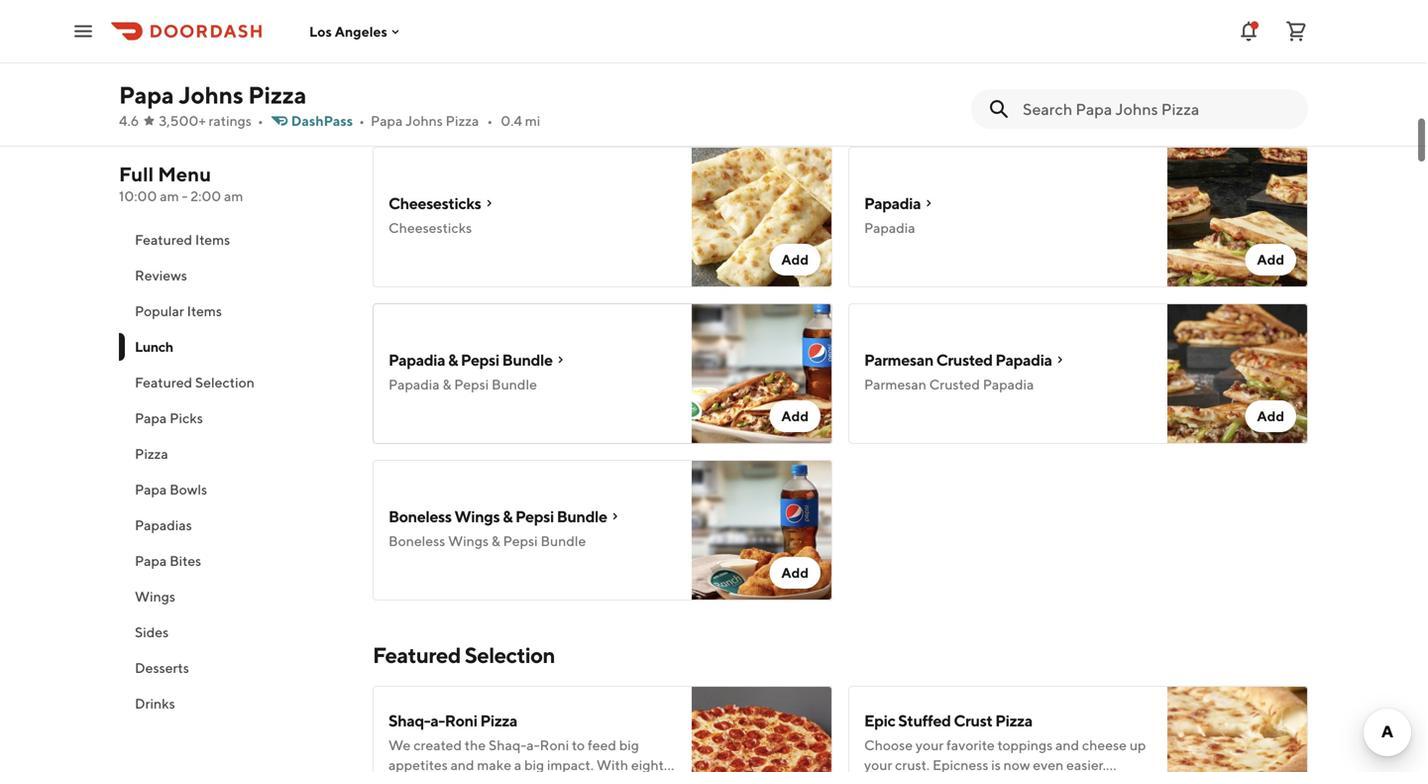 Task type: vqa. For each thing, say whether or not it's contained in the screenshot.
小笼汤包 Pork Soup Dumplings (6 pcs) $12.00
no



Task type: describe. For each thing, give the bounding box(es) containing it.
2 boneless wings & pepsi bundle from the top
[[389, 533, 586, 549]]

1 • from the left
[[258, 112, 263, 129]]

add for papadia
[[1257, 408, 1285, 424]]

add button for papadia
[[1245, 400, 1296, 432]]

a-
[[430, 711, 445, 730]]

epic stuffed crust pizza image
[[1168, 686, 1308, 772]]

2 vertical spatial featured
[[373, 642, 461, 668]]

2 parmesan crusted papadia from the top
[[864, 376, 1034, 392]]

0.4
[[501, 112, 522, 129]]

johns for papa johns pizza • 0.4 mi
[[405, 112, 443, 129]]

bites
[[170, 553, 201, 569]]

toppings
[[998, 737, 1053, 753]]

own
[[466, 63, 497, 79]]

papa picks
[[135, 410, 203, 426]]

picks
[[170, 410, 203, 426]]

0 horizontal spatial your
[[864, 757, 892, 772]]

papa picks button
[[119, 400, 349, 436]]

wings button
[[119, 579, 349, 615]]

epicness
[[933, 757, 989, 772]]

now
[[1004, 757, 1030, 772]]

papa for papa johns pizza
[[119, 81, 174, 109]]

cheesesticks image
[[692, 147, 833, 287]]

papa bowls button
[[119, 472, 349, 507]]

2 cheesesticks from the top
[[389, 220, 472, 236]]

your
[[435, 63, 464, 79]]

1 parmesan crusted papadia from the top
[[864, 350, 1052, 369]]

parmesan crusted papadia image
[[1168, 303, 1308, 444]]

menu
[[158, 163, 211, 186]]

boneless wings & pepsi bundle image
[[692, 460, 833, 601]]

up
[[1130, 737, 1146, 753]]

2 parmesan from the top
[[864, 376, 927, 392]]

papa bites button
[[119, 543, 349, 579]]

add for pepsi
[[781, 408, 809, 424]]

items for featured items
[[195, 231, 230, 248]]

papadia image
[[1168, 147, 1308, 287]]

1 am from the left
[[160, 188, 179, 204]]

dashpass
[[291, 112, 353, 129]]

1 cheesesticks from the top
[[389, 194, 481, 213]]

full
[[119, 163, 154, 186]]

bowls
[[170, 481, 207, 498]]

full menu 10:00 am - 2:00 am
[[119, 163, 243, 204]]

0 vertical spatial crusted
[[936, 350, 993, 369]]

johns for papa johns pizza
[[179, 81, 243, 109]]

los angeles
[[309, 23, 387, 39]]

selection inside button
[[195, 374, 255, 391]]

popular items button
[[119, 293, 349, 329]]

reviews button
[[119, 258, 349, 293]]

favorite
[[947, 737, 995, 753]]

create
[[389, 63, 432, 79]]

papa for papa johns pizza • 0.4 mi
[[371, 112, 403, 129]]

papadias
[[135, 517, 192, 533]]

sides button
[[119, 615, 349, 650]]

epic
[[864, 711, 895, 730]]

4.6
[[119, 112, 139, 129]]

pizza button
[[119, 436, 349, 472]]

1 horizontal spatial your
[[916, 737, 944, 753]]

open menu image
[[71, 19, 95, 43]]

wings inside 'wings' button
[[135, 588, 175, 605]]

papa for papa bowls
[[135, 481, 167, 498]]

20 ounce pepsi
[[864, 63, 965, 79]]

roni
[[445, 711, 477, 730]]

cheese
[[1082, 737, 1127, 753]]

pizza right roni at the bottom
[[480, 711, 517, 730]]

drinks
[[135, 695, 175, 712]]

angeles
[[335, 23, 387, 39]]

popular items
[[135, 303, 222, 319]]

pizza inside button
[[135, 446, 168, 462]]

1 papadia & pepsi bundle from the top
[[389, 350, 553, 369]]

Item Search search field
[[1023, 98, 1292, 120]]

ounce
[[885, 63, 928, 79]]

create your own
[[389, 63, 497, 79]]

papa johns pizza • 0.4 mi
[[371, 112, 540, 129]]

reviews
[[135, 267, 187, 283]]

items for popular items
[[187, 303, 222, 319]]



Task type: locate. For each thing, give the bounding box(es) containing it.
0 horizontal spatial •
[[258, 112, 263, 129]]

lunch
[[135, 338, 173, 355]]

1 vertical spatial crusted
[[929, 376, 980, 392]]

desserts
[[135, 660, 189, 676]]

parmesan crusted papadia
[[864, 350, 1052, 369], [864, 376, 1034, 392]]

papa left bites
[[135, 553, 167, 569]]

am right 2:00
[[224, 188, 243, 204]]

0 vertical spatial parmesan
[[864, 350, 934, 369]]

stuffed
[[898, 711, 951, 730]]

crust
[[954, 711, 993, 730]]

shaq-a-roni pizza image
[[692, 686, 833, 772]]

2:00
[[191, 188, 221, 204]]

1 vertical spatial boneless
[[389, 533, 445, 549]]

0 horizontal spatial johns
[[179, 81, 243, 109]]

items inside button
[[195, 231, 230, 248]]

1 horizontal spatial featured selection
[[373, 642, 555, 668]]

1 vertical spatial featured
[[135, 374, 192, 391]]

1 vertical spatial parmesan crusted papadia
[[864, 376, 1034, 392]]

10:00
[[119, 188, 157, 204]]

papa inside "button"
[[135, 481, 167, 498]]

papa johns pizza
[[119, 81, 307, 109]]

0 vertical spatial your
[[916, 737, 944, 753]]

0 vertical spatial cheesesticks
[[389, 194, 481, 213]]

featured selection up roni at the bottom
[[373, 642, 555, 668]]

1 vertical spatial cheesesticks
[[389, 220, 472, 236]]

boneless wings & pepsi bundle
[[389, 507, 607, 526], [389, 533, 586, 549]]

wings
[[454, 507, 500, 526], [448, 533, 489, 549], [135, 588, 175, 605]]

and
[[1056, 737, 1079, 753]]

desserts button
[[119, 650, 349, 686]]

items right popular
[[187, 303, 222, 319]]

0 vertical spatial wings
[[454, 507, 500, 526]]

1 vertical spatial boneless wings & pepsi bundle
[[389, 533, 586, 549]]

am left the '-'
[[160, 188, 179, 204]]

sides
[[135, 624, 169, 640]]

3,500+
[[159, 112, 206, 129]]

0 vertical spatial papadia & pepsi bundle
[[389, 350, 553, 369]]

crust.
[[895, 757, 930, 772]]

papa bowls
[[135, 481, 207, 498]]

johns up 3,500+ ratings •
[[179, 81, 243, 109]]

papa inside button
[[135, 553, 167, 569]]

epic stuffed crust pizza choose your favorite toppings and cheese up your crust. epicness is now even easier
[[864, 711, 1146, 772]]

2 vertical spatial wings
[[135, 588, 175, 605]]

featured inside button
[[135, 374, 192, 391]]

papa up 4.6
[[119, 81, 174, 109]]

your down choose
[[864, 757, 892, 772]]

3 • from the left
[[487, 112, 493, 129]]

papadia
[[864, 194, 921, 213], [864, 220, 915, 236], [389, 350, 445, 369], [996, 350, 1052, 369], [389, 376, 440, 392], [983, 376, 1034, 392]]

pizza up dashpass
[[248, 81, 307, 109]]

1 horizontal spatial selection
[[465, 642, 555, 668]]

cheesesticks
[[389, 194, 481, 213], [389, 220, 472, 236]]

pizza
[[248, 81, 307, 109], [446, 112, 479, 129], [135, 446, 168, 462], [480, 711, 517, 730], [995, 711, 1033, 730]]

papa left the picks
[[135, 410, 167, 426]]

add
[[781, 251, 809, 268], [1257, 251, 1285, 268], [781, 408, 809, 424], [1257, 408, 1285, 424], [781, 564, 809, 581]]

0 horizontal spatial featured selection
[[135, 374, 255, 391]]

add button for pepsi
[[770, 400, 821, 432]]

papa
[[119, 81, 174, 109], [371, 112, 403, 129], [135, 410, 167, 426], [135, 481, 167, 498], [135, 553, 167, 569]]

pizza inside "epic stuffed crust pizza choose your favorite toppings and cheese up your crust. epicness is now even easier"
[[995, 711, 1033, 730]]

even
[[1033, 757, 1064, 772]]

• left 0.4
[[487, 112, 493, 129]]

20 ounce pepsi image
[[1168, 0, 1308, 131]]

0 horizontal spatial selection
[[195, 374, 255, 391]]

2 boneless from the top
[[389, 533, 445, 549]]

papa for papa bites
[[135, 553, 167, 569]]

featured up shaq-
[[373, 642, 461, 668]]

• right ratings on the top of the page
[[258, 112, 263, 129]]

1 horizontal spatial johns
[[405, 112, 443, 129]]

-
[[182, 188, 188, 204]]

pizza left 0.4
[[446, 112, 479, 129]]

1 vertical spatial items
[[187, 303, 222, 319]]

drinks button
[[119, 686, 349, 722]]

1 vertical spatial your
[[864, 757, 892, 772]]

2 horizontal spatial •
[[487, 112, 493, 129]]

featured
[[135, 231, 192, 248], [135, 374, 192, 391], [373, 642, 461, 668]]

•
[[258, 112, 263, 129], [359, 112, 365, 129], [487, 112, 493, 129]]

1 vertical spatial johns
[[405, 112, 443, 129]]

mi
[[525, 112, 540, 129]]

2 am from the left
[[224, 188, 243, 204]]

selection
[[195, 374, 255, 391], [465, 642, 555, 668]]

papa for papa picks
[[135, 410, 167, 426]]

papa inside button
[[135, 410, 167, 426]]

0 vertical spatial items
[[195, 231, 230, 248]]

featured up papa picks at bottom left
[[135, 374, 192, 391]]

1 boneless from the top
[[389, 507, 452, 526]]

papadia & pepsi bundle image
[[692, 303, 833, 444]]

shaq-
[[389, 711, 430, 730]]

items
[[195, 231, 230, 248], [187, 303, 222, 319]]

1 horizontal spatial am
[[224, 188, 243, 204]]

papadias button
[[119, 507, 349, 543]]

1 vertical spatial papadia & pepsi bundle
[[389, 376, 537, 392]]

0 vertical spatial featured selection
[[135, 374, 255, 391]]

pizza up toppings
[[995, 711, 1033, 730]]

0 vertical spatial selection
[[195, 374, 255, 391]]

popular
[[135, 303, 184, 319]]

notification bell image
[[1237, 19, 1261, 43]]

featured selection up the picks
[[135, 374, 255, 391]]

selection up papa picks button
[[195, 374, 255, 391]]

dashpass •
[[291, 112, 365, 129]]

johns down create
[[405, 112, 443, 129]]

1 vertical spatial wings
[[448, 533, 489, 549]]

is
[[991, 757, 1001, 772]]

0 vertical spatial featured
[[135, 231, 192, 248]]

selection up roni at the bottom
[[465, 642, 555, 668]]

3,500+ ratings •
[[159, 112, 263, 129]]

parmesan
[[864, 350, 934, 369], [864, 376, 927, 392]]

add button
[[770, 244, 821, 276], [1245, 244, 1296, 276], [770, 400, 821, 432], [1245, 400, 1296, 432], [770, 557, 821, 589]]

1 horizontal spatial •
[[359, 112, 365, 129]]

0 vertical spatial parmesan crusted papadia
[[864, 350, 1052, 369]]

featured selection inside featured selection button
[[135, 374, 255, 391]]

choose
[[864, 737, 913, 753]]

your
[[916, 737, 944, 753], [864, 757, 892, 772]]

featured selection
[[135, 374, 255, 391], [373, 642, 555, 668]]

20
[[864, 63, 882, 79]]

0 horizontal spatial am
[[160, 188, 179, 204]]

&
[[448, 350, 458, 369], [442, 376, 451, 392], [503, 507, 513, 526], [491, 533, 500, 549]]

2 papadia & pepsi bundle from the top
[[389, 376, 537, 392]]

pepsi
[[931, 63, 965, 79], [461, 350, 499, 369], [454, 376, 489, 392], [515, 507, 554, 526], [503, 533, 538, 549]]

0 items, open order cart image
[[1285, 19, 1308, 43]]

pizza down papa picks at bottom left
[[135, 446, 168, 462]]

ratings
[[209, 112, 252, 129]]

2 • from the left
[[359, 112, 365, 129]]

1 vertical spatial parmesan
[[864, 376, 927, 392]]

1 vertical spatial featured selection
[[373, 642, 555, 668]]

featured up reviews
[[135, 231, 192, 248]]

papa down create
[[371, 112, 403, 129]]

featured items
[[135, 231, 230, 248]]

boneless
[[389, 507, 452, 526], [389, 533, 445, 549]]

add button for &
[[770, 557, 821, 589]]

los angeles button
[[309, 23, 403, 39]]

papa left bowls at left
[[135, 481, 167, 498]]

featured items button
[[119, 222, 349, 258]]

1 vertical spatial selection
[[465, 642, 555, 668]]

items inside button
[[187, 303, 222, 319]]

johns
[[179, 81, 243, 109], [405, 112, 443, 129]]

1 boneless wings & pepsi bundle from the top
[[389, 507, 607, 526]]

featured selection button
[[119, 365, 349, 400]]

am
[[160, 188, 179, 204], [224, 188, 243, 204]]

add for &
[[781, 564, 809, 581]]

papa bites
[[135, 553, 201, 569]]

featured for featured items button
[[135, 231, 192, 248]]

items up reviews button
[[195, 231, 230, 248]]

featured for featured selection button
[[135, 374, 192, 391]]

0 vertical spatial boneless wings & pepsi bundle
[[389, 507, 607, 526]]

• right dashpass
[[359, 112, 365, 129]]

0 vertical spatial boneless
[[389, 507, 452, 526]]

shaq-a-roni pizza
[[389, 711, 517, 730]]

bundle
[[502, 350, 553, 369], [492, 376, 537, 392], [557, 507, 607, 526], [541, 533, 586, 549]]

create your own image
[[692, 0, 833, 131]]

los
[[309, 23, 332, 39]]

0 vertical spatial johns
[[179, 81, 243, 109]]

papadia & pepsi bundle
[[389, 350, 553, 369], [389, 376, 537, 392]]

featured inside button
[[135, 231, 192, 248]]

your down stuffed
[[916, 737, 944, 753]]

1 parmesan from the top
[[864, 350, 934, 369]]

crusted
[[936, 350, 993, 369], [929, 376, 980, 392]]



